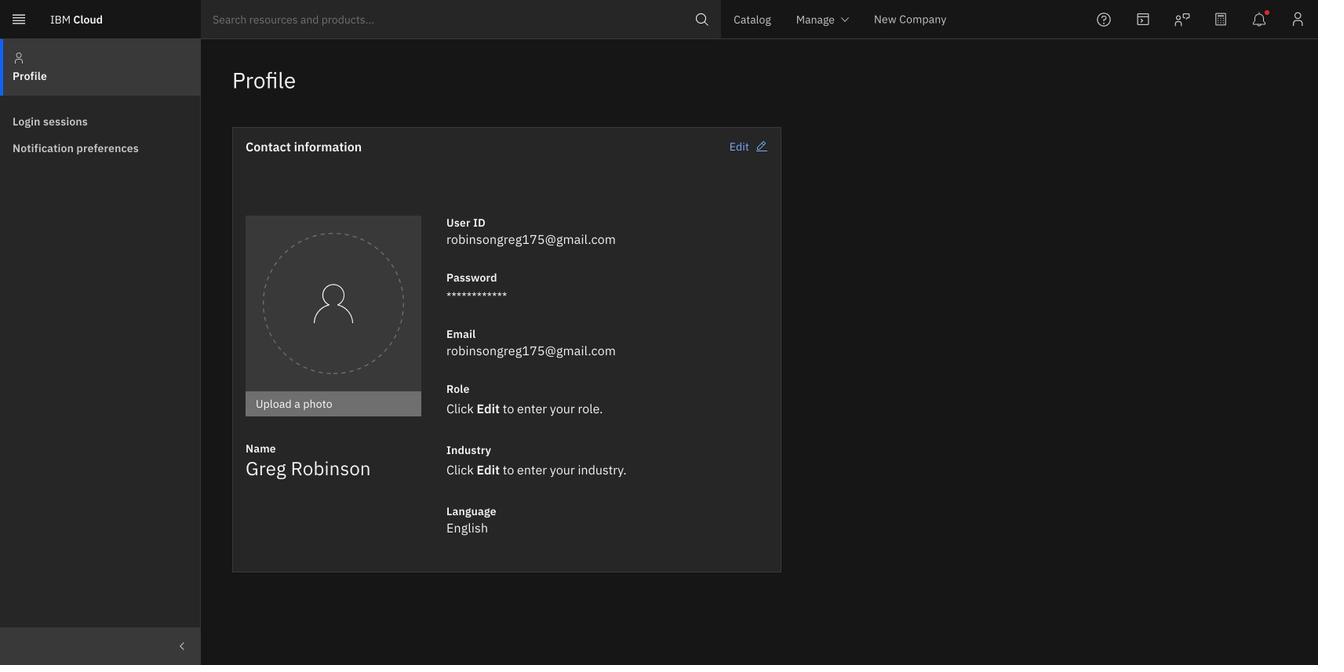 Task type: describe. For each thing, give the bounding box(es) containing it.
1 menu item from the left
[[784, 0, 862, 39]]

give us your feedback dialog
[[844, 20, 1318, 647]]

alert dialog inside give us your feedback dialog
[[869, 507, 1293, 606]]

cost estimator image
[[1214, 12, 1228, 26]]



Task type: vqa. For each thing, say whether or not it's contained in the screenshot.
'Code Engine' image
no



Task type: locate. For each thing, give the bounding box(es) containing it.
1 menu bar from the left
[[201, 0, 862, 39]]

ibm cloud shell image
[[1136, 11, 1151, 27]]

alert dialog
[[869, 507, 1293, 606]]

global navigation navigation
[[0, 39, 0, 665]]

page navigation menu element
[[0, 39, 201, 665]]

2 menu item from the left
[[1085, 0, 1124, 39]]

1 horizontal spatial menu item
[[1085, 0, 1124, 39]]

0 horizontal spatial menu item
[[784, 0, 862, 39]]

menu bar for "navigation menu" menu
[[201, 0, 862, 39]]

search icon image
[[695, 12, 710, 27]]

navigation menu menu
[[0, 39, 0, 665]]

menu item
[[784, 0, 862, 39], [1085, 0, 1124, 39]]

ibm cloud banner
[[0, 0, 1318, 665]]

2 menu bar from the left
[[862, 0, 1318, 39]]

menu bar for give us your feedback dialog
[[862, 0, 1318, 39]]

menu bar
[[201, 0, 862, 39], [862, 0, 1318, 39]]

Search resources and products... text field
[[201, 0, 721, 38]]



